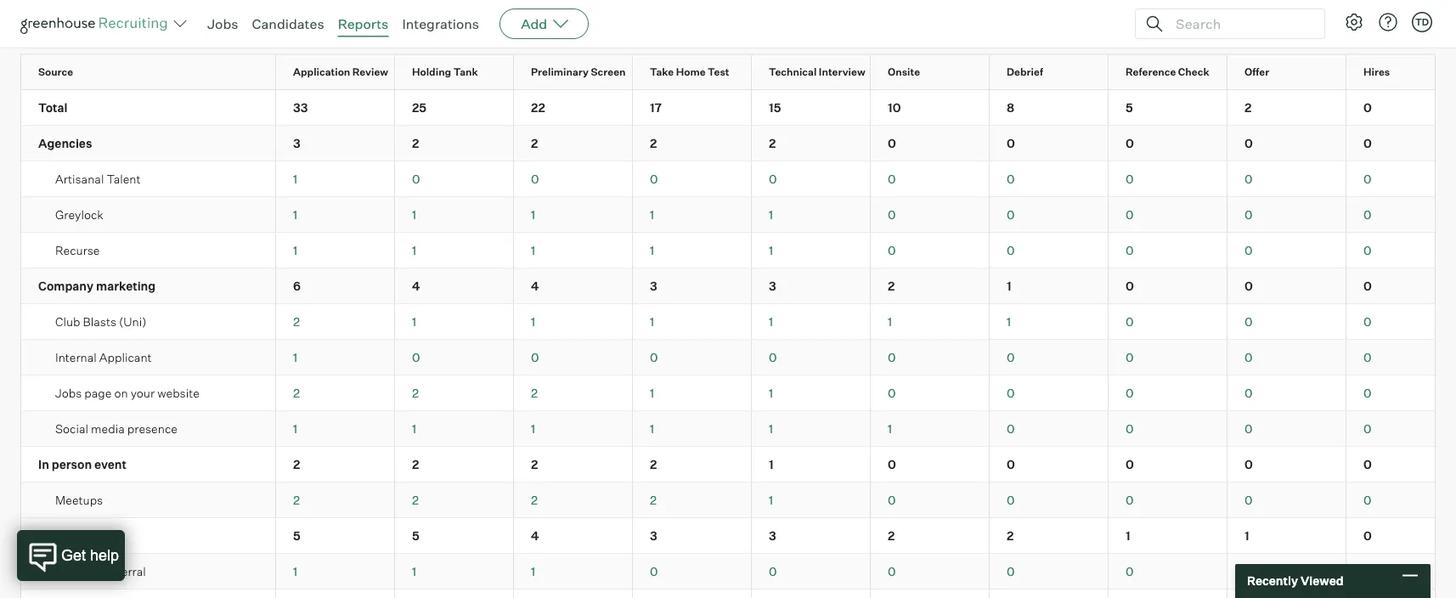Task type: locate. For each thing, give the bounding box(es) containing it.
14 row group from the top
[[21, 554, 1457, 590]]

greenhouse recruiting image
[[20, 14, 173, 34]]

jobs
[[207, 15, 238, 32], [55, 385, 82, 400]]

row group containing prospecting
[[21, 518, 1457, 554]]

holding tank column header
[[395, 55, 529, 89]]

Search text field
[[1172, 11, 1310, 36]]

1 row from the top
[[21, 55, 1457, 89]]

row group containing artisanal talent
[[21, 161, 1457, 197]]

preliminary
[[531, 65, 589, 78]]

9 row from the top
[[21, 340, 1457, 374]]

6
[[293, 278, 301, 293]]

preliminary screen
[[531, 65, 626, 78]]

on
[[114, 385, 128, 400]]

13 row from the top
[[21, 482, 1457, 517]]

1 horizontal spatial 5
[[412, 528, 420, 543]]

15 row from the top
[[21, 554, 1457, 589]]

2
[[1245, 100, 1252, 114], [412, 135, 419, 150], [531, 135, 538, 150], [650, 135, 657, 150], [769, 135, 776, 150], [888, 278, 895, 293], [293, 314, 300, 329], [293, 385, 300, 400], [412, 385, 419, 400], [531, 385, 538, 400], [293, 457, 300, 471], [412, 457, 419, 471], [531, 457, 538, 471], [650, 457, 657, 471], [293, 492, 300, 507], [412, 492, 419, 507], [531, 492, 538, 507], [650, 492, 657, 507], [888, 528, 895, 543], [1007, 528, 1014, 543]]

11 row from the top
[[21, 411, 1457, 446]]

take home test
[[650, 65, 730, 78]]

your
[[131, 385, 155, 400]]

jobs inside row
[[55, 385, 82, 400]]

1 cell from the left
[[276, 590, 395, 598]]

7 row group from the top
[[21, 304, 1457, 340]]

6 row group from the top
[[21, 268, 1457, 304]]

viewed
[[1301, 574, 1344, 589]]

internal applicant
[[55, 349, 152, 364]]

row group containing club blasts (uni)
[[21, 304, 1457, 340]]

jobs page on your website
[[55, 385, 200, 400]]

row containing external referral
[[21, 554, 1457, 589]]

row containing prospecting
[[21, 518, 1457, 553]]

cell
[[276, 590, 395, 598], [395, 590, 514, 598], [514, 590, 633, 598], [633, 590, 752, 598], [752, 590, 871, 598], [871, 590, 990, 598], [990, 590, 1109, 598], [1109, 590, 1228, 598]]

5 row from the top
[[21, 197, 1457, 232]]

grid
[[21, 55, 1457, 598]]

row group containing internal applicant
[[21, 340, 1457, 375]]

td button
[[1412, 12, 1433, 32]]

1 horizontal spatial jobs
[[207, 15, 238, 32]]

add
[[521, 15, 547, 32]]

row containing meetups
[[21, 482, 1457, 517]]

row group
[[21, 90, 1457, 125], [21, 125, 1457, 161], [21, 161, 1457, 197], [21, 197, 1457, 233], [21, 233, 1457, 268], [21, 268, 1457, 304], [21, 304, 1457, 340], [21, 340, 1457, 375], [21, 375, 1457, 411], [21, 411, 1457, 447], [21, 447, 1457, 482], [21, 482, 1457, 518], [21, 518, 1457, 554], [21, 554, 1457, 590], [21, 590, 1457, 598]]

jobs left page
[[55, 385, 82, 400]]

14 row from the top
[[21, 518, 1457, 553]]

row containing social media presence
[[21, 411, 1457, 446]]

talent
[[107, 171, 141, 186]]

jobs left candidates link
[[207, 15, 238, 32]]

candidates
[[252, 15, 324, 32]]

3 row from the top
[[21, 125, 1457, 160]]

8 cell from the left
[[1109, 590, 1228, 598]]

grid containing total
[[21, 55, 1457, 598]]

recently viewed
[[1248, 574, 1344, 589]]

reports link
[[338, 15, 389, 32]]

4
[[412, 278, 420, 293], [531, 278, 539, 293], [531, 528, 539, 543]]

3
[[293, 135, 301, 150], [650, 278, 657, 293], [769, 278, 776, 293], [650, 528, 657, 543], [769, 528, 776, 543]]

row group containing jobs page on your website
[[21, 375, 1457, 411]]

event
[[94, 457, 127, 471]]

page
[[84, 385, 112, 400]]

artisanal talent
[[55, 171, 141, 186]]

row group containing recurse
[[21, 233, 1457, 268]]

add button
[[500, 8, 589, 39]]

interview
[[819, 65, 866, 78]]

artisanal
[[55, 171, 104, 186]]

1 row group from the top
[[21, 90, 1457, 125]]

5
[[1126, 100, 1133, 114], [293, 528, 301, 543], [412, 528, 420, 543]]

company
[[38, 278, 94, 293]]

4 for 5
[[531, 528, 539, 543]]

take
[[650, 65, 674, 78]]

external
[[55, 564, 101, 578]]

screen
[[591, 65, 626, 78]]

3 row group from the top
[[21, 161, 1457, 197]]

6 cell from the left
[[871, 590, 990, 598]]

4 row group from the top
[[21, 197, 1457, 233]]

row group containing greylock
[[21, 197, 1457, 233]]

16 row from the top
[[21, 590, 1457, 598]]

8
[[1007, 100, 1015, 114]]

application review column header
[[276, 55, 410, 89]]

0 vertical spatial jobs
[[207, 15, 238, 32]]

reference
[[1126, 65, 1176, 78]]

1 link
[[293, 171, 298, 186], [293, 207, 298, 222], [412, 207, 417, 222], [531, 207, 535, 222], [650, 207, 654, 222], [769, 207, 773, 222], [293, 242, 298, 257], [412, 242, 417, 257], [531, 242, 535, 257], [650, 242, 654, 257], [769, 242, 773, 257], [412, 314, 417, 329], [531, 314, 535, 329], [650, 314, 654, 329], [769, 314, 773, 329], [888, 314, 892, 329], [1007, 314, 1011, 329], [293, 349, 298, 364], [650, 385, 654, 400], [769, 385, 773, 400], [293, 421, 298, 436], [412, 421, 417, 436], [531, 421, 535, 436], [650, 421, 654, 436], [769, 421, 773, 436], [888, 421, 892, 436], [769, 492, 773, 507], [293, 564, 298, 578], [412, 564, 417, 578], [531, 564, 535, 578]]

external referral
[[55, 564, 146, 578]]

in
[[38, 457, 49, 471]]

7 row from the top
[[21, 268, 1457, 303]]

td
[[1416, 16, 1430, 28]]

6 row from the top
[[21, 233, 1457, 267]]

row
[[21, 55, 1457, 89], [21, 90, 1457, 125], [21, 125, 1457, 160], [21, 161, 1457, 196], [21, 197, 1457, 232], [21, 233, 1457, 267], [21, 268, 1457, 303], [21, 304, 1457, 339], [21, 340, 1457, 374], [21, 375, 1457, 410], [21, 411, 1457, 446], [21, 447, 1457, 482], [21, 482, 1457, 517], [21, 518, 1457, 553], [21, 554, 1457, 589], [21, 590, 1457, 598]]

total
[[38, 100, 68, 114]]

5 row group from the top
[[21, 233, 1457, 268]]

social
[[55, 421, 88, 436]]

11 row group from the top
[[21, 447, 1457, 482]]

reference check
[[1126, 65, 1210, 78]]

9 row group from the top
[[21, 375, 1457, 411]]

1 vertical spatial jobs
[[55, 385, 82, 400]]

row containing company marketing
[[21, 268, 1457, 303]]

0 horizontal spatial jobs
[[55, 385, 82, 400]]

applicant
[[99, 349, 152, 364]]

8 row group from the top
[[21, 340, 1457, 375]]

10 row group from the top
[[21, 411, 1457, 447]]

0 link
[[412, 171, 420, 186], [531, 171, 539, 186], [650, 171, 658, 186], [769, 171, 777, 186], [888, 171, 896, 186], [1007, 171, 1015, 186], [1126, 171, 1134, 186], [1245, 171, 1253, 186], [1364, 171, 1372, 186], [888, 207, 896, 222], [1007, 207, 1015, 222], [1126, 207, 1134, 222], [1245, 207, 1253, 222], [1364, 207, 1372, 222], [888, 242, 896, 257], [1007, 242, 1015, 257], [1126, 242, 1134, 257], [1245, 242, 1253, 257], [1364, 242, 1372, 257], [1126, 314, 1134, 329], [1245, 314, 1253, 329], [1364, 314, 1372, 329], [412, 349, 420, 364], [531, 349, 539, 364], [650, 349, 658, 364], [769, 349, 777, 364], [888, 349, 896, 364], [1007, 349, 1015, 364], [1126, 349, 1134, 364], [1245, 349, 1253, 364], [1364, 349, 1372, 364], [888, 385, 896, 400], [1007, 385, 1015, 400], [1126, 385, 1134, 400], [1245, 385, 1253, 400], [1364, 385, 1372, 400], [1007, 421, 1015, 436], [1126, 421, 1134, 436], [1245, 421, 1253, 436], [1364, 421, 1372, 436], [888, 492, 896, 507], [1007, 492, 1015, 507], [1126, 492, 1134, 507], [1245, 492, 1253, 507], [1364, 492, 1372, 507], [650, 564, 658, 578], [769, 564, 777, 578], [888, 564, 896, 578], [1007, 564, 1015, 578], [1126, 564, 1134, 578], [1245, 564, 1253, 578], [1364, 564, 1372, 578]]

0
[[1364, 100, 1372, 114], [888, 135, 896, 150], [1007, 135, 1015, 150], [1126, 135, 1134, 150], [1245, 135, 1253, 150], [1364, 135, 1372, 150], [412, 171, 420, 186], [531, 171, 539, 186], [650, 171, 658, 186], [769, 171, 777, 186], [888, 171, 896, 186], [1007, 171, 1015, 186], [1126, 171, 1134, 186], [1245, 171, 1253, 186], [1364, 171, 1372, 186], [888, 207, 896, 222], [1007, 207, 1015, 222], [1126, 207, 1134, 222], [1245, 207, 1253, 222], [1364, 207, 1372, 222], [888, 242, 896, 257], [1007, 242, 1015, 257], [1126, 242, 1134, 257], [1245, 242, 1253, 257], [1364, 242, 1372, 257], [1126, 278, 1134, 293], [1245, 278, 1253, 293], [1364, 278, 1372, 293], [1126, 314, 1134, 329], [1245, 314, 1253, 329], [1364, 314, 1372, 329], [412, 349, 420, 364], [531, 349, 539, 364], [650, 349, 658, 364], [769, 349, 777, 364], [888, 349, 896, 364], [1007, 349, 1015, 364], [1126, 349, 1134, 364], [1245, 349, 1253, 364], [1364, 349, 1372, 364], [888, 385, 896, 400], [1007, 385, 1015, 400], [1126, 385, 1134, 400], [1245, 385, 1253, 400], [1364, 385, 1372, 400], [1007, 421, 1015, 436], [1126, 421, 1134, 436], [1245, 421, 1253, 436], [1364, 421, 1372, 436], [888, 457, 896, 471], [1007, 457, 1015, 471], [1126, 457, 1134, 471], [1245, 457, 1253, 471], [1364, 457, 1372, 471], [888, 492, 896, 507], [1007, 492, 1015, 507], [1126, 492, 1134, 507], [1245, 492, 1253, 507], [1364, 492, 1372, 507], [1364, 528, 1372, 543], [650, 564, 658, 578], [769, 564, 777, 578], [888, 564, 896, 578], [1007, 564, 1015, 578], [1126, 564, 1134, 578], [1245, 564, 1253, 578], [1364, 564, 1372, 578]]

reference check column header
[[1109, 55, 1242, 89]]

integrations link
[[402, 15, 479, 32]]

social media presence
[[55, 421, 178, 436]]

referral
[[103, 564, 146, 578]]

3 cell from the left
[[514, 590, 633, 598]]

greylock
[[55, 207, 104, 222]]

website
[[157, 385, 200, 400]]

1
[[293, 171, 298, 186], [293, 207, 298, 222], [412, 207, 417, 222], [531, 207, 535, 222], [650, 207, 654, 222], [769, 207, 773, 222], [293, 242, 298, 257], [412, 242, 417, 257], [531, 242, 535, 257], [650, 242, 654, 257], [769, 242, 773, 257], [1007, 278, 1012, 293], [412, 314, 417, 329], [531, 314, 535, 329], [650, 314, 654, 329], [769, 314, 773, 329], [888, 314, 892, 329], [1007, 314, 1011, 329], [293, 349, 298, 364], [650, 385, 654, 400], [769, 385, 773, 400], [293, 421, 298, 436], [412, 421, 417, 436], [531, 421, 535, 436], [650, 421, 654, 436], [769, 421, 773, 436], [888, 421, 892, 436], [769, 457, 774, 471], [769, 492, 773, 507], [1126, 528, 1131, 543], [1245, 528, 1250, 543], [293, 564, 298, 578], [412, 564, 417, 578], [531, 564, 535, 578]]

12 row group from the top
[[21, 482, 1457, 518]]

4 for 4
[[531, 278, 539, 293]]

2 row from the top
[[21, 90, 1457, 125]]

agencies
[[38, 135, 92, 150]]

jobs for jobs page on your website
[[55, 385, 82, 400]]

15
[[769, 100, 781, 114]]

row containing artisanal talent
[[21, 161, 1457, 196]]

in person event
[[38, 457, 127, 471]]

13 row group from the top
[[21, 518, 1457, 554]]

application
[[293, 65, 350, 78]]

person
[[52, 457, 92, 471]]

row containing internal applicant
[[21, 340, 1457, 374]]

4 row from the top
[[21, 161, 1457, 196]]

2 link
[[293, 314, 300, 329], [293, 385, 300, 400], [412, 385, 419, 400], [531, 385, 538, 400], [293, 492, 300, 507], [412, 492, 419, 507], [531, 492, 538, 507], [650, 492, 657, 507]]

12 row from the top
[[21, 447, 1457, 482]]

10 row from the top
[[21, 375, 1457, 410]]

2 row group from the top
[[21, 125, 1457, 161]]

8 row from the top
[[21, 304, 1457, 339]]

15 row group from the top
[[21, 590, 1457, 598]]

jobs for jobs
[[207, 15, 238, 32]]



Task type: vqa. For each thing, say whether or not it's contained in the screenshot.


Task type: describe. For each thing, give the bounding box(es) containing it.
25
[[412, 100, 427, 114]]

row containing source
[[21, 55, 1457, 89]]

prospecting
[[38, 528, 109, 543]]

17
[[650, 100, 662, 114]]

holding tank
[[412, 65, 478, 78]]

offer
[[1245, 65, 1270, 78]]

recently
[[1248, 574, 1299, 589]]

presence
[[127, 421, 178, 436]]

jobs link
[[207, 15, 238, 32]]

marketing
[[96, 278, 156, 293]]

blasts
[[83, 314, 116, 329]]

internal
[[55, 349, 97, 364]]

row group containing in person event
[[21, 447, 1457, 482]]

10
[[888, 100, 901, 114]]

source column header
[[21, 55, 291, 89]]

club
[[55, 314, 80, 329]]

take home test column header
[[633, 55, 767, 89]]

holding
[[412, 65, 451, 78]]

td button
[[1409, 8, 1436, 36]]

media
[[91, 421, 125, 436]]

onsite
[[888, 65, 920, 78]]

row group containing meetups
[[21, 482, 1457, 518]]

row containing club blasts (uni)
[[21, 304, 1457, 339]]

technical interview column header
[[752, 55, 886, 89]]

33
[[293, 100, 308, 114]]

recurse
[[55, 242, 100, 257]]

row group containing company marketing
[[21, 268, 1457, 304]]

4 cell from the left
[[633, 590, 752, 598]]

debrief column header
[[990, 55, 1123, 89]]

reports
[[338, 15, 389, 32]]

row containing total
[[21, 90, 1457, 125]]

review
[[353, 65, 388, 78]]

2 horizontal spatial 5
[[1126, 100, 1133, 114]]

check
[[1179, 65, 1210, 78]]

row containing in person event
[[21, 447, 1457, 482]]

row containing greylock
[[21, 197, 1457, 232]]

configure image
[[1344, 12, 1365, 32]]

(uni)
[[119, 314, 147, 329]]

row group containing agencies
[[21, 125, 1457, 161]]

home
[[676, 65, 706, 78]]

onsite column header
[[871, 55, 1004, 89]]

offer column header
[[1228, 55, 1361, 89]]

source
[[38, 65, 73, 78]]

technical
[[769, 65, 817, 78]]

club blasts (uni)
[[55, 314, 147, 329]]

integrations
[[402, 15, 479, 32]]

row group containing external referral
[[21, 554, 1457, 590]]

application review
[[293, 65, 388, 78]]

preliminary screen column header
[[514, 55, 648, 89]]

row group containing total
[[21, 90, 1457, 125]]

hires
[[1364, 65, 1391, 78]]

candidates link
[[252, 15, 324, 32]]

company marketing
[[38, 278, 156, 293]]

meetups
[[55, 492, 103, 507]]

test
[[708, 65, 730, 78]]

row containing agencies
[[21, 125, 1457, 160]]

row containing recurse
[[21, 233, 1457, 267]]

technical interview
[[769, 65, 866, 78]]

2 cell from the left
[[395, 590, 514, 598]]

7 cell from the left
[[990, 590, 1109, 598]]

0 horizontal spatial 5
[[293, 528, 301, 543]]

row containing jobs page on your website
[[21, 375, 1457, 410]]

row group containing social media presence
[[21, 411, 1457, 447]]

22
[[531, 100, 546, 114]]

debrief
[[1007, 65, 1044, 78]]

5 cell from the left
[[752, 590, 871, 598]]

tank
[[454, 65, 478, 78]]



